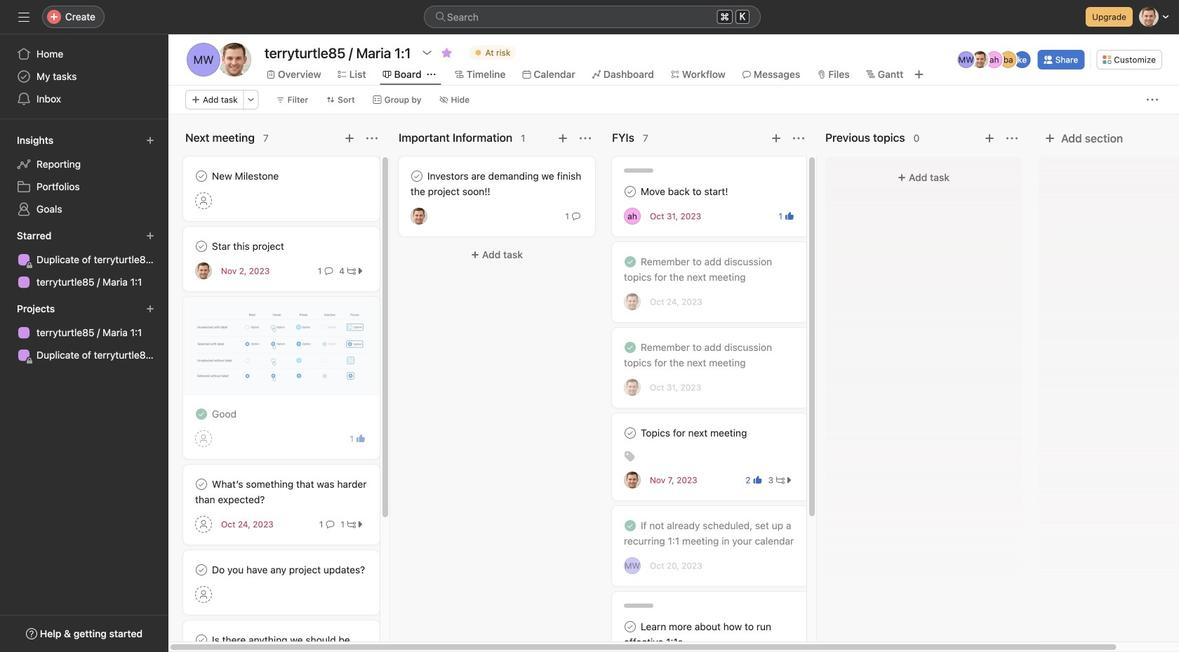 Task type: vqa. For each thing, say whether or not it's contained in the screenshot.
the middle Add task icon
yes



Task type: describe. For each thing, give the bounding box(es) containing it.
0 horizontal spatial more actions image
[[247, 95, 255, 104]]

1 vertical spatial 1 comment image
[[326, 520, 334, 529]]

Completed checkbox
[[622, 517, 639, 534]]

2 vertical spatial completed checkbox
[[193, 406, 210, 423]]

1 comment image
[[572, 212, 581, 220]]

more section actions image
[[793, 133, 805, 144]]

1 like. you liked this task image
[[786, 212, 794, 220]]

Search tasks, projects, and more text field
[[424, 6, 761, 28]]

2 completed image from the top
[[622, 517, 639, 534]]

1 more section actions image from the left
[[366, 133, 378, 144]]

new insights image
[[146, 136, 154, 145]]

starred element
[[0, 223, 168, 296]]

hide sidebar image
[[18, 11, 29, 22]]

1 vertical spatial mark complete checkbox
[[193, 476, 210, 493]]

global element
[[0, 34, 168, 119]]

0 vertical spatial mark complete checkbox
[[193, 168, 210, 185]]

2 horizontal spatial mark complete image
[[622, 183, 639, 200]]

2 likes. you liked this task image
[[754, 476, 762, 484]]

add task image for 3rd more section actions icon
[[984, 133, 995, 144]]

0 vertical spatial completed checkbox
[[622, 253, 639, 270]]

2 toggle assignee popover image from the top
[[624, 472, 641, 489]]

2 more section actions image from the left
[[580, 133, 591, 144]]



Task type: locate. For each thing, give the bounding box(es) containing it.
1 add task image from the left
[[344, 133, 355, 144]]

2 horizontal spatial add task image
[[984, 133, 995, 144]]

toggle assignee popover image
[[411, 208, 428, 225], [624, 208, 641, 225], [195, 263, 212, 279], [624, 293, 641, 310]]

1 vertical spatial completed image
[[622, 517, 639, 534]]

add task image
[[344, 133, 355, 144], [557, 133, 569, 144], [984, 133, 995, 144]]

1 horizontal spatial mark complete image
[[409, 168, 425, 185]]

1 horizontal spatial add task image
[[557, 133, 569, 144]]

3 more section actions image from the left
[[1007, 133, 1018, 144]]

1 horizontal spatial more section actions image
[[580, 133, 591, 144]]

new project or portfolio image
[[146, 305, 154, 313]]

more section actions image
[[366, 133, 378, 144], [580, 133, 591, 144], [1007, 133, 1018, 144]]

2 add task image from the left
[[557, 133, 569, 144]]

2 horizontal spatial more section actions image
[[1007, 133, 1018, 144]]

completed image
[[622, 339, 639, 356], [193, 406, 210, 423]]

0 horizontal spatial mark complete image
[[193, 476, 210, 493]]

Mark complete checkbox
[[193, 168, 210, 185], [193, 476, 210, 493], [622, 618, 639, 635]]

3 toggle assignee popover image from the top
[[624, 557, 641, 574]]

projects element
[[0, 296, 168, 369]]

add tab image
[[914, 69, 925, 80]]

1 like. you liked this task image
[[357, 435, 365, 443]]

0 horizontal spatial add task image
[[344, 133, 355, 144]]

more actions image
[[1147, 94, 1158, 105], [247, 95, 255, 104]]

show options image
[[422, 47, 433, 58]]

None text field
[[261, 40, 415, 65]]

1 vertical spatial completed checkbox
[[622, 339, 639, 356]]

3 add task image from the left
[[984, 133, 995, 144]]

completed image
[[622, 253, 639, 270], [622, 517, 639, 534]]

1 vertical spatial toggle assignee popover image
[[624, 472, 641, 489]]

0 horizontal spatial more section actions image
[[366, 133, 378, 144]]

1 vertical spatial completed image
[[193, 406, 210, 423]]

0 vertical spatial completed image
[[622, 339, 639, 356]]

0 vertical spatial completed image
[[622, 253, 639, 270]]

None field
[[424, 6, 761, 28]]

0 vertical spatial 1 comment image
[[325, 267, 333, 275]]

toggle assignee popover image for 1st completed image from the bottom of the page
[[624, 557, 641, 574]]

0 vertical spatial toggle assignee popover image
[[624, 379, 641, 396]]

2 vertical spatial toggle assignee popover image
[[624, 557, 641, 574]]

0 horizontal spatial completed image
[[193, 406, 210, 423]]

1 toggle assignee popover image from the top
[[624, 379, 641, 396]]

tab actions image
[[427, 70, 436, 79]]

toggle assignee popover image for completed icon to the right
[[624, 379, 641, 396]]

Mark complete checkbox
[[409, 168, 425, 185], [622, 183, 639, 200], [193, 238, 210, 255], [622, 425, 639, 442], [193, 562, 210, 578], [193, 632, 210, 649]]

1 horizontal spatial more actions image
[[1147, 94, 1158, 105]]

2 vertical spatial mark complete checkbox
[[622, 618, 639, 635]]

add task image for second more section actions icon from the left
[[557, 133, 569, 144]]

1 comment image
[[325, 267, 333, 275], [326, 520, 334, 529]]

1 horizontal spatial completed image
[[622, 339, 639, 356]]

toggle assignee popover image
[[624, 379, 641, 396], [624, 472, 641, 489], [624, 557, 641, 574]]

1 completed image from the top
[[622, 253, 639, 270]]

add items to starred image
[[146, 232, 154, 240]]

mark complete image
[[193, 168, 210, 185], [193, 238, 210, 255], [622, 425, 639, 442], [193, 562, 210, 578], [622, 618, 639, 635], [193, 632, 210, 649]]

add task image
[[771, 133, 782, 144]]

Completed checkbox
[[622, 253, 639, 270], [622, 339, 639, 356], [193, 406, 210, 423]]

insights element
[[0, 128, 168, 223]]

add task image for third more section actions icon from right
[[344, 133, 355, 144]]

remove from starred image
[[441, 47, 452, 58]]

mark complete image
[[409, 168, 425, 185], [622, 183, 639, 200], [193, 476, 210, 493]]



